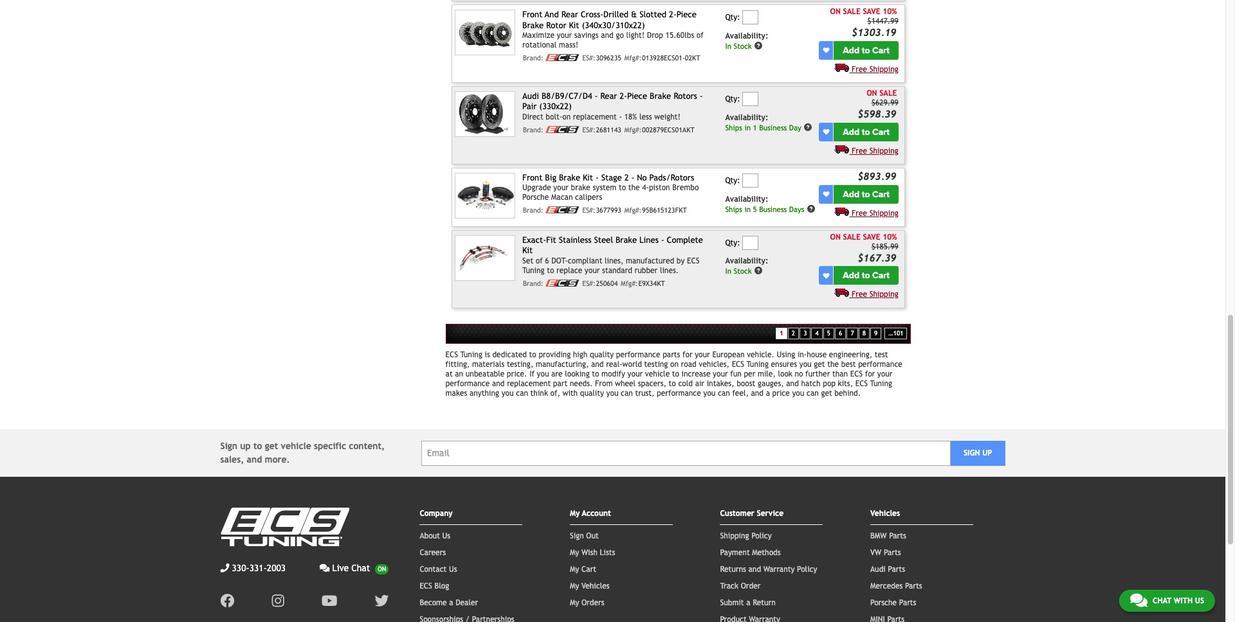 Task type: describe. For each thing, give the bounding box(es) containing it.
you right if
[[537, 370, 549, 379]]

es#: 250604 mfg#: e9x34kt
[[582, 280, 665, 287]]

audi parts
[[871, 566, 905, 575]]

shipping up $185.99
[[870, 209, 899, 218]]

look
[[778, 370, 793, 379]]

high
[[573, 351, 588, 360]]

brake inside 'exact-fit stainless steel brake lines - complete kit set of 6 dot-compliant lines, manufactured by ecs tuning to replace your standard rubber lines.'
[[616, 235, 637, 245]]

es#: for $598.39
[[582, 126, 596, 134]]

and up the rotor
[[545, 10, 559, 19]]

2681143
[[596, 126, 622, 134]]

250604
[[596, 280, 618, 287]]

brand: for $167.39
[[523, 280, 544, 287]]

to inside sign up to get vehicle specific content, sales, and more.
[[254, 442, 262, 452]]

kit inside 'exact-fit stainless steel brake lines - complete kit set of 6 dot-compliant lines, manufactured by ecs tuning to replace your standard rubber lines.'
[[523, 246, 533, 256]]

your inside front and rear cross-drilled & slotted 2-piece brake rotor kit (340x30/310x22) maximize your savings and go light! drop 15.60lbs of rotational mass!
[[557, 31, 572, 40]]

are
[[551, 370, 563, 379]]

your down world
[[628, 370, 643, 379]]

on for $167.39
[[830, 233, 841, 242]]

free for $598.39
[[852, 146, 867, 155]]

live
[[332, 564, 349, 574]]

a for company
[[449, 599, 453, 608]]

tuning down the vehicle.
[[747, 361, 769, 370]]

instagram logo image
[[272, 595, 284, 609]]

ecs up fun
[[732, 361, 745, 370]]

makes
[[446, 389, 467, 398]]

95b615123fkt
[[642, 207, 687, 215]]

shipping for $598.39
[[870, 146, 899, 155]]

bolt-
[[546, 112, 563, 121]]

piece inside audi b8/b9/c7/d4 - rear 2-piece brake rotors - pair (330x22) direct bolt-on replacement - 18% less weight!
[[627, 91, 647, 101]]

save for $1303.19
[[863, 7, 881, 16]]

than
[[833, 370, 848, 379]]

a inside ecs tuning is dedicated to providing high quality performance parts for your european vehicle. using in-house engineering, test fitting, materials testing, manufacturing, and real-world testing on road vehicles, ecs tuning ensures you get the best performance at an unbeatable price. if you are looking to modify your vehicle to increase your fun per mile, look no further than ecs for your performance and replacement part needs. from wheel spacers, to cold air intakes, boost gauges, and hatch pop kits, ecs tuning makes anything you can think of, with quality you can trust, performance you can feel, and a price you can get behind.
[[766, 389, 770, 398]]

parts for audi parts
[[888, 566, 905, 575]]

brake inside front and rear cross-drilled & slotted 2-piece brake rotor kit (340x30/310x22) maximize your savings and go light! drop 15.60lbs of rotational mass!
[[523, 20, 544, 30]]

complete
[[667, 235, 703, 245]]

2 link
[[788, 328, 799, 340]]

bmw parts
[[871, 532, 907, 541]]

chat with us
[[1153, 597, 1205, 606]]

add to cart for $1303.19
[[843, 45, 890, 56]]

ships for on sale
[[725, 123, 743, 132]]

and up 'order'
[[749, 566, 761, 575]]

1 vertical spatial 1
[[780, 330, 784, 337]]

chat with us link
[[1120, 591, 1216, 613]]

payment methods link
[[720, 549, 781, 558]]

big
[[545, 173, 557, 183]]

question sign image
[[804, 123, 813, 132]]

my orders link
[[570, 599, 605, 608]]

mile,
[[758, 370, 776, 379]]

$629.99
[[872, 98, 899, 107]]

free shipping image
[[835, 289, 850, 298]]

1 vertical spatial get
[[821, 389, 832, 398]]

in for on sale
[[745, 123, 751, 132]]

free shipping image for $598.39
[[835, 145, 850, 154]]

my vehicles link
[[570, 583, 610, 592]]

replacement inside ecs tuning is dedicated to providing high quality performance parts for your european vehicle. using in-house engineering, test fitting, materials testing, manufacturing, and real-world testing on road vehicles, ecs tuning ensures you get the best performance at an unbeatable price. if you are looking to modify your vehicle to increase your fun per mile, look no further than ecs for your performance and replacement part needs. from wheel spacers, to cold air intakes, boost gauges, and hatch pop kits, ecs tuning makes anything you can think of, with quality you can trust, performance you can feel, and a price you can get behind.
[[507, 380, 551, 389]]

kits,
[[838, 380, 853, 389]]

1 vertical spatial porsche
[[871, 599, 897, 608]]

the inside ecs tuning is dedicated to providing high quality performance parts for your european vehicle. using in-house engineering, test fitting, materials testing, manufacturing, and real-world testing on road vehicles, ecs tuning ensures you get the best performance at an unbeatable price. if you are looking to modify your vehicle to increase your fun per mile, look no further than ecs for your performance and replacement part needs. from wheel spacers, to cold air intakes, boost gauges, and hatch pop kits, ecs tuning makes anything you can think of, with quality you can trust, performance you can feel, and a price you can get behind.
[[828, 361, 839, 370]]

stainless
[[559, 235, 592, 245]]

up for sign up
[[983, 449, 992, 458]]

you down price.
[[502, 389, 514, 398]]

you down hatch
[[792, 389, 805, 398]]

1 can from the left
[[516, 389, 528, 398]]

$893.99
[[858, 170, 897, 182]]

4 link
[[812, 328, 823, 340]]

es#3677993 - 95b615123fkt - front big brake kit - stage 2 - no pads/rotors - upgrade your brake system to the 4-piston brembo porsche macan calipers - ecs - audi image
[[455, 173, 515, 219]]

3 free shipping from the top
[[852, 209, 899, 218]]

us for contact us
[[449, 566, 457, 575]]

availability: for $1303.19
[[725, 31, 769, 40]]

parts for porsche parts
[[899, 599, 917, 608]]

front big brake kit - stage 2 - no pads/rotors link
[[523, 173, 694, 183]]

availability: ships in 1 business day
[[725, 113, 802, 132]]

lines,
[[605, 256, 624, 265]]

vehicle.
[[747, 351, 775, 360]]

add for $167.39
[[843, 271, 860, 281]]

tuning down test
[[870, 380, 893, 389]]

vw parts link
[[871, 549, 901, 558]]

specific
[[314, 442, 346, 452]]

engineering,
[[829, 351, 873, 360]]

manufacturing,
[[536, 361, 589, 370]]

- inside 'exact-fit stainless steel brake lines - complete kit set of 6 dot-compliant lines, manufactured by ecs tuning to replace your standard rubber lines.'
[[661, 235, 665, 245]]

front for front big brake kit - stage 2 - no pads/rotors
[[523, 173, 543, 183]]

free shipping image for $1303.19
[[835, 63, 850, 72]]

parts for mercedes parts
[[905, 583, 922, 592]]

no
[[637, 173, 647, 183]]

- right b8/b9/c7/d4
[[595, 91, 598, 101]]

vehicle inside ecs tuning is dedicated to providing high quality performance parts for your european vehicle. using in-house engineering, test fitting, materials testing, manufacturing, and real-world testing on road vehicles, ecs tuning ensures you get the best performance at an unbeatable price. if you are looking to modify your vehicle to increase your fun per mile, look no further than ecs for your performance and replacement part needs. from wheel spacers, to cold air intakes, boost gauges, and hatch pop kits, ecs tuning makes anything you can think of, with quality you can trust, performance you can feel, and a price you can get behind.
[[645, 370, 670, 379]]

chat inside live chat link
[[352, 564, 370, 574]]

3 add to cart from the top
[[843, 189, 890, 200]]

performance down test
[[858, 361, 903, 370]]

using
[[777, 351, 795, 360]]

brake inside audi b8/b9/c7/d4 - rear 2-piece brake rotors - pair (330x22) direct bolt-on replacement - 18% less weight!
[[650, 91, 671, 101]]

1 vertical spatial question sign image
[[807, 204, 816, 213]]

es#3096235 - 013928ecs01-02kt - front and rear cross-drilled & slotted 2-piece brake rotor kit (340x30/310x22) - maximize your savings and go light! drop 15.60lbs of rotational mass! - ecs - audi volkswagen image
[[455, 10, 515, 55]]

free for $167.39
[[852, 290, 867, 299]]

rear inside audi b8/b9/c7/d4 - rear 2-piece brake rotors - pair (330x22) direct bolt-on replacement - 18% less weight!
[[600, 91, 617, 101]]

3096235
[[596, 54, 622, 62]]

testing,
[[507, 361, 534, 370]]

add to cart for $167.39
[[843, 271, 890, 281]]

my for my wish lists
[[570, 549, 579, 558]]

to inside front big brake kit - stage 2 - no pads/rotors upgrade your brake system to the 4-piston brembo porsche macan calipers
[[619, 184, 626, 193]]

330-
[[232, 564, 249, 574]]

0 horizontal spatial for
[[683, 351, 693, 360]]

my cart
[[570, 566, 596, 575]]

and left real-
[[591, 361, 604, 370]]

dot-
[[552, 256, 568, 265]]

vw parts
[[871, 549, 901, 558]]

brake inside front big brake kit - stage 2 - no pads/rotors upgrade your brake system to the 4-piston brembo porsche macan calipers
[[559, 173, 580, 183]]

0 vertical spatial policy
[[752, 532, 772, 541]]

anything
[[470, 389, 499, 398]]

1 vertical spatial quality
[[580, 389, 604, 398]]

orders
[[582, 599, 605, 608]]

&
[[631, 10, 637, 19]]

get inside sign up to get vehicle specific content, sales, and more.
[[265, 442, 278, 452]]

tuning inside 'exact-fit stainless steel brake lines - complete kit set of 6 dot-compliant lines, manufactured by ecs tuning to replace your standard rubber lines.'
[[523, 266, 545, 275]]

vehicle inside sign up to get vehicle specific content, sales, and more.
[[281, 442, 311, 452]]

on inside audi b8/b9/c7/d4 - rear 2-piece brake rotors - pair (330x22) direct bolt-on replacement - 18% less weight!
[[563, 112, 571, 121]]

dedicated
[[493, 351, 527, 360]]

3 free from the top
[[852, 209, 867, 218]]

my for my cart
[[570, 566, 579, 575]]

shipping for $167.39
[[870, 290, 899, 299]]

shipping for $1303.19
[[870, 65, 899, 74]]

Email email field
[[421, 441, 951, 466]]

es#: 3096235 mfg#: 013928ecs01-02kt
[[582, 54, 700, 62]]

drilled
[[604, 10, 629, 19]]

youtube logo image
[[322, 595, 337, 609]]

qty: for $167.39
[[725, 239, 740, 248]]

of inside 'exact-fit stainless steel brake lines - complete kit set of 6 dot-compliant lines, manufactured by ecs tuning to replace your standard rubber lines.'
[[536, 256, 543, 265]]

shipping up payment at the right of the page
[[720, 532, 749, 541]]

2- inside front and rear cross-drilled & slotted 2-piece brake rotor kit (340x30/310x22) maximize your savings and go light! drop 15.60lbs of rotational mass!
[[669, 10, 677, 19]]

on for $598.39
[[867, 89, 877, 98]]

and down no
[[787, 380, 799, 389]]

an
[[455, 370, 463, 379]]

sign up to get vehicle specific content, sales, and more.
[[220, 442, 385, 465]]

mercedes parts link
[[871, 583, 922, 592]]

5 inside "availability: ships in 5 business days"
[[753, 205, 757, 214]]

0 vertical spatial get
[[814, 361, 825, 370]]

cart for $598.39
[[873, 127, 890, 137]]

pop
[[823, 380, 836, 389]]

standard
[[602, 266, 632, 275]]

stock for $167.39
[[734, 267, 752, 276]]

more.
[[265, 455, 290, 465]]

qty: for $598.39
[[725, 95, 740, 104]]

manufactured
[[626, 256, 675, 265]]

lists
[[600, 549, 615, 558]]

performance down an
[[446, 380, 490, 389]]

become a dealer
[[420, 599, 478, 608]]

you down in-
[[800, 361, 812, 370]]

- left 18% at the top right of the page
[[619, 112, 622, 121]]

ecs tuning is dedicated to providing high quality performance parts for your european vehicle. using in-house engineering, test fitting, materials testing, manufacturing, and real-world testing on road vehicles, ecs tuning ensures you get the best performance at an unbeatable price. if you are looking to modify your vehicle to increase your fun per mile, look no further than ecs for your performance and replacement part needs. from wheel spacers, to cold air intakes, boost gauges, and hatch pop kits, ecs tuning makes anything you can think of, with quality you can trust, performance you can feel, and a price you can get behind.
[[446, 351, 903, 398]]

ecs left 'blog' in the left bottom of the page
[[420, 583, 432, 592]]

piston
[[649, 184, 670, 193]]

1 horizontal spatial policy
[[797, 566, 817, 575]]

performance up world
[[616, 351, 661, 360]]

careers
[[420, 549, 446, 558]]

lines
[[640, 235, 659, 245]]

customer
[[720, 510, 755, 519]]

mass!
[[559, 40, 579, 49]]

10% for $167.39
[[883, 233, 897, 242]]

up for sign up to get vehicle specific content, sales, and more.
[[240, 442, 251, 452]]

customer service
[[720, 510, 784, 519]]

ecs down best on the right bottom
[[850, 370, 863, 379]]

fun
[[730, 370, 742, 379]]

by
[[677, 256, 685, 265]]

cross-
[[581, 10, 604, 19]]

ecs inside 'exact-fit stainless steel brake lines - complete kit set of 6 dot-compliant lines, manufactured by ecs tuning to replace your standard rubber lines.'
[[687, 256, 700, 265]]

phone image
[[220, 564, 229, 574]]

providing
[[539, 351, 571, 360]]

add for $598.39
[[843, 127, 860, 137]]

1 vertical spatial vehicles
[[582, 583, 610, 592]]

free for $1303.19
[[852, 65, 867, 74]]

on for $1303.19
[[830, 7, 841, 16]]

free shipping for $1303.19
[[852, 65, 899, 74]]

- right rotors
[[700, 91, 703, 101]]

house
[[807, 351, 827, 360]]

sign out link
[[570, 532, 599, 541]]

and down (340x30/310x22)
[[601, 31, 614, 40]]

rear inside front and rear cross-drilled & slotted 2-piece brake rotor kit (340x30/310x22) maximize your savings and go light! drop 15.60lbs of rotational mass!
[[562, 10, 578, 19]]

availability: in stock for $167.39
[[725, 257, 769, 276]]

mfg#: for $1303.19
[[625, 54, 642, 62]]

european
[[713, 351, 745, 360]]

3 free shipping image from the top
[[835, 207, 850, 216]]

1 inside availability: ships in 1 business day
[[753, 123, 757, 132]]

macan
[[551, 193, 573, 202]]

3 link
[[800, 328, 811, 340]]

boost
[[737, 380, 756, 389]]

$167.39
[[858, 252, 897, 264]]

your up vehicles,
[[695, 351, 710, 360]]

15.60lbs
[[666, 31, 694, 40]]

ecs right kits,
[[856, 380, 868, 389]]

audi b8/b9/c7/d4 - rear 2-piece brake rotors - pair (330x22) link
[[523, 91, 703, 112]]

ecs - corporate logo image for $167.39
[[546, 280, 579, 287]]

- left no
[[632, 173, 635, 183]]

sign for sign out
[[570, 532, 584, 541]]

my for my vehicles
[[570, 583, 579, 592]]

us for about us
[[442, 532, 451, 541]]

cart for $1303.19
[[873, 45, 890, 56]]

out
[[586, 532, 599, 541]]

mercedes
[[871, 583, 903, 592]]

twitter logo image
[[375, 595, 389, 609]]

and down unbeatable
[[492, 380, 505, 389]]

mfg#: for $167.39
[[621, 280, 638, 287]]

road
[[681, 361, 697, 370]]

$185.99
[[872, 242, 899, 251]]



Task type: vqa. For each thing, say whether or not it's contained in the screenshot.
the leftmost Exchanges
no



Task type: locate. For each thing, give the bounding box(es) containing it.
2 horizontal spatial a
[[766, 389, 770, 398]]

business left the day
[[759, 123, 787, 132]]

my wish lists link
[[570, 549, 615, 558]]

1 vertical spatial chat
[[1153, 597, 1172, 606]]

trust,
[[635, 389, 655, 398]]

content,
[[349, 442, 385, 452]]

0 vertical spatial 2-
[[669, 10, 677, 19]]

6 left 7
[[839, 330, 843, 337]]

sign for sign up
[[964, 449, 980, 458]]

brand: down upgrade at the top of page
[[523, 207, 544, 215]]

rotors
[[674, 91, 697, 101]]

2 free from the top
[[852, 146, 867, 155]]

1 horizontal spatial piece
[[677, 10, 697, 19]]

1 horizontal spatial 2
[[792, 330, 795, 337]]

1 horizontal spatial the
[[828, 361, 839, 370]]

qty:
[[725, 13, 740, 22], [725, 95, 740, 104], [725, 176, 740, 185], [725, 239, 740, 248]]

blog
[[435, 583, 449, 592]]

es#250604 - e9x34kt - exact-fit stainless steel brake lines - complete kit - set of 6 dot-compliant lines, manufactured by ecs tuning to replace your standard rubber lines. - ecs - bmw image
[[455, 235, 515, 281]]

free shipping up $185.99
[[852, 209, 899, 218]]

1 vertical spatial ships
[[725, 205, 743, 214]]

10% inside on sale save 10% $1447.99 $1303.19
[[883, 7, 897, 16]]

on inside on sale save 10% $185.99 $167.39
[[830, 233, 841, 242]]

front for front and rear cross-drilled & slotted 2-piece brake rotor kit (340x30/310x22)
[[523, 10, 543, 19]]

sign out
[[570, 532, 599, 541]]

save inside on sale save 10% $185.99 $167.39
[[863, 233, 881, 242]]

increase
[[682, 370, 711, 379]]

porsche down upgrade at the top of page
[[523, 193, 549, 202]]

…101 link
[[885, 328, 908, 340]]

up inside sign up to get vehicle specific content, sales, and more.
[[240, 442, 251, 452]]

my down my cart
[[570, 583, 579, 592]]

2 horizontal spatial kit
[[583, 173, 593, 183]]

save up $185.99
[[863, 233, 881, 242]]

0 vertical spatial vehicle
[[645, 370, 670, 379]]

0 vertical spatial with
[[563, 389, 578, 398]]

audi for b8/b9/c7/d4
[[523, 91, 539, 101]]

add to cart button for $167.39
[[834, 267, 899, 285]]

in inside availability: ships in 1 business day
[[745, 123, 751, 132]]

tuning
[[523, 266, 545, 275], [460, 351, 483, 360], [747, 361, 769, 370], [870, 380, 893, 389]]

think
[[531, 389, 548, 398]]

1 free shipping image from the top
[[835, 63, 850, 72]]

0 horizontal spatial piece
[[627, 91, 647, 101]]

2 ecs - corporate logo image from the top
[[546, 126, 579, 133]]

tuning left is
[[460, 351, 483, 360]]

2 ships from the top
[[725, 205, 743, 214]]

10% for $1303.19
[[883, 7, 897, 16]]

facebook logo image
[[220, 595, 235, 609]]

your up intakes,
[[713, 370, 728, 379]]

mfg#: down 'standard'
[[621, 280, 638, 287]]

brand: for $598.39
[[523, 126, 544, 134]]

2 vertical spatial question sign image
[[754, 267, 763, 276]]

chat inside chat with us link
[[1153, 597, 1172, 606]]

4 add to wish list image from the top
[[823, 273, 830, 279]]

2 front from the top
[[523, 173, 543, 183]]

kit inside front and rear cross-drilled & slotted 2-piece brake rotor kit (340x30/310x22) maximize your savings and go light! drop 15.60lbs of rotational mass!
[[569, 20, 579, 30]]

0 horizontal spatial 1
[[753, 123, 757, 132]]

0 horizontal spatial of
[[536, 256, 543, 265]]

a down gauges,
[[766, 389, 770, 398]]

1 vertical spatial policy
[[797, 566, 817, 575]]

system
[[593, 184, 617, 193]]

you down from
[[606, 389, 619, 398]]

1 horizontal spatial audi
[[871, 566, 886, 575]]

2 free shipping image from the top
[[835, 145, 850, 154]]

kit up savings
[[569, 20, 579, 30]]

4 my from the top
[[570, 583, 579, 592]]

us inside chat with us link
[[1195, 597, 1205, 606]]

5 left days
[[753, 205, 757, 214]]

4 free shipping from the top
[[852, 290, 899, 299]]

0 horizontal spatial 2
[[625, 173, 629, 183]]

add to wish list image for $598.39
[[823, 129, 830, 135]]

business inside "availability: ships in 5 business days"
[[759, 205, 787, 214]]

business left days
[[759, 205, 787, 214]]

front up upgrade at the top of page
[[523, 173, 543, 183]]

qty: for $1303.19
[[725, 13, 740, 22]]

at
[[446, 370, 453, 379]]

rotor
[[546, 20, 567, 30]]

calipers
[[575, 193, 602, 202]]

1 horizontal spatial 2-
[[669, 10, 677, 19]]

1 vertical spatial vehicle
[[281, 442, 311, 452]]

tuning down set
[[523, 266, 545, 275]]

1 vertical spatial sale
[[880, 89, 897, 98]]

sign
[[220, 442, 238, 452], [964, 449, 980, 458], [570, 532, 584, 541]]

9 link
[[871, 328, 882, 340]]

4 ecs - corporate logo image from the top
[[546, 280, 579, 287]]

1 vertical spatial replacement
[[507, 380, 551, 389]]

become a dealer link
[[420, 599, 478, 608]]

kit up set
[[523, 246, 533, 256]]

1 vertical spatial stock
[[734, 267, 752, 276]]

2 vertical spatial free shipping image
[[835, 207, 850, 216]]

my for my orders
[[570, 599, 579, 608]]

1 vertical spatial front
[[523, 173, 543, 183]]

add to cart button down $893.99
[[834, 185, 899, 204]]

2 inside front big brake kit - stage 2 - no pads/rotors upgrade your brake system to the 4-piston brembo porsche macan calipers
[[625, 173, 629, 183]]

3 availability: from the top
[[725, 195, 769, 204]]

ships inside availability: ships in 1 business day
[[725, 123, 743, 132]]

less
[[640, 112, 652, 121]]

piece up the 15.60lbs
[[677, 10, 697, 19]]

2 add from the top
[[843, 127, 860, 137]]

3 ecs - corporate logo image from the top
[[546, 207, 579, 214]]

1 add to wish list image from the top
[[823, 47, 830, 54]]

1 left the day
[[753, 123, 757, 132]]

for up road
[[683, 351, 693, 360]]

002879ecs01akt
[[642, 126, 695, 134]]

1 ecs - corporate logo image from the top
[[546, 54, 579, 61]]

slotted
[[640, 10, 667, 19]]

2 brand: from the top
[[523, 126, 544, 134]]

2 es#: from the top
[[582, 126, 596, 134]]

piece inside front and rear cross-drilled & slotted 2-piece brake rotor kit (340x30/310x22) maximize your savings and go light! drop 15.60lbs of rotational mass!
[[677, 10, 697, 19]]

brake right steel on the left top of page
[[616, 235, 637, 245]]

free shipping for $167.39
[[852, 290, 899, 299]]

sale up $629.99
[[880, 89, 897, 98]]

sign for sign up to get vehicle specific content, sales, and more.
[[220, 442, 238, 452]]

1 10% from the top
[[883, 7, 897, 16]]

submit
[[720, 599, 744, 608]]

vw
[[871, 549, 882, 558]]

0 vertical spatial piece
[[677, 10, 697, 19]]

1 vertical spatial on
[[867, 89, 877, 98]]

sale inside on sale save 10% $185.99 $167.39
[[843, 233, 861, 242]]

0 vertical spatial stock
[[734, 41, 752, 50]]

brake up maximize
[[523, 20, 544, 30]]

vehicles,
[[699, 361, 730, 370]]

submit a return
[[720, 599, 776, 608]]

$1447.99
[[868, 17, 899, 26]]

part
[[553, 380, 568, 389]]

1 in from the top
[[745, 123, 751, 132]]

get up more.
[[265, 442, 278, 452]]

es#: 2681143 mfg#: 002879ecs01akt
[[582, 126, 695, 134]]

2003
[[267, 564, 286, 574]]

1 vertical spatial kit
[[583, 173, 593, 183]]

1 brand: from the top
[[523, 54, 544, 62]]

add to cart button down $167.39 at the right top
[[834, 267, 899, 285]]

become
[[420, 599, 447, 608]]

add down $1303.19
[[843, 45, 860, 56]]

spacers,
[[638, 380, 667, 389]]

2-
[[669, 10, 677, 19], [620, 91, 627, 101]]

rear
[[562, 10, 578, 19], [600, 91, 617, 101]]

2 in from the top
[[745, 205, 751, 214]]

comments image
[[320, 564, 330, 574]]

0 vertical spatial front
[[523, 10, 543, 19]]

kit up brake
[[583, 173, 593, 183]]

mfg#: right 3677993
[[625, 207, 642, 215]]

1 horizontal spatial 5
[[827, 330, 831, 337]]

0 vertical spatial sale
[[843, 7, 861, 16]]

1 vertical spatial with
[[1174, 597, 1193, 606]]

4 qty: from the top
[[725, 239, 740, 248]]

day
[[789, 123, 802, 132]]

7 link
[[847, 328, 858, 340]]

shipping up $893.99
[[870, 146, 899, 155]]

0 vertical spatial 1
[[753, 123, 757, 132]]

and inside sign up to get vehicle specific content, sales, and more.
[[247, 455, 262, 465]]

1 link
[[776, 328, 787, 340]]

sale inside on sale $629.99 $598.39
[[880, 89, 897, 98]]

1 vertical spatial save
[[863, 233, 881, 242]]

0 horizontal spatial kit
[[523, 246, 533, 256]]

kit inside front big brake kit - stage 2 - no pads/rotors upgrade your brake system to the 4-piston brembo porsche macan calipers
[[583, 173, 593, 183]]

2 inside 2 link
[[792, 330, 795, 337]]

1 vertical spatial of
[[536, 256, 543, 265]]

0 horizontal spatial the
[[629, 184, 640, 193]]

8
[[863, 330, 866, 337]]

brake up the weight!
[[650, 91, 671, 101]]

0 vertical spatial on
[[563, 112, 571, 121]]

2 right stage
[[625, 173, 629, 183]]

sign up button
[[951, 441, 1005, 466]]

0 vertical spatial replacement
[[573, 112, 617, 121]]

3 brand: from the top
[[523, 207, 544, 215]]

vehicles up bmw parts link
[[871, 510, 900, 519]]

2 vertical spatial sale
[[843, 233, 861, 242]]

on down parts
[[670, 361, 679, 370]]

cart down wish
[[582, 566, 596, 575]]

3 add to cart button from the top
[[834, 185, 899, 204]]

4 brand: from the top
[[523, 280, 544, 287]]

0 vertical spatial the
[[629, 184, 640, 193]]

add to cart down $598.39 in the right of the page
[[843, 127, 890, 137]]

1 add to cart from the top
[[843, 45, 890, 56]]

1 ships from the top
[[725, 123, 743, 132]]

6 inside 'exact-fit stainless steel brake lines - complete kit set of 6 dot-compliant lines, manufactured by ecs tuning to replace your standard rubber lines.'
[[545, 256, 549, 265]]

4 add to cart button from the top
[[834, 267, 899, 285]]

1 free from the top
[[852, 65, 867, 74]]

front inside front big brake kit - stage 2 - no pads/rotors upgrade your brake system to the 4-piston brembo porsche macan calipers
[[523, 173, 543, 183]]

1 vertical spatial 10%
[[883, 233, 897, 242]]

330-331-2003
[[232, 564, 286, 574]]

audi down vw
[[871, 566, 886, 575]]

0 horizontal spatial rear
[[562, 10, 578, 19]]

a for customer service
[[747, 599, 751, 608]]

5 inside 5 link
[[827, 330, 831, 337]]

savings
[[574, 31, 599, 40]]

1 horizontal spatial with
[[1174, 597, 1193, 606]]

2 qty: from the top
[[725, 95, 740, 104]]

cart for $167.39
[[873, 271, 890, 281]]

exact-fit stainless steel brake lines - complete kit set of 6 dot-compliant lines, manufactured by ecs tuning to replace your standard rubber lines.
[[523, 235, 703, 275]]

vehicle down testing
[[645, 370, 670, 379]]

ecs up fitting,
[[446, 351, 458, 360]]

the inside front big brake kit - stage 2 - no pads/rotors upgrade your brake system to the 4-piston brembo porsche macan calipers
[[629, 184, 640, 193]]

2 add to wish list image from the top
[[823, 129, 830, 135]]

shipping
[[870, 65, 899, 74], [870, 146, 899, 155], [870, 209, 899, 218], [870, 290, 899, 299], [720, 532, 749, 541]]

sale inside on sale save 10% $1447.99 $1303.19
[[843, 7, 861, 16]]

1 qty: from the top
[[725, 13, 740, 22]]

1
[[753, 123, 757, 132], [780, 330, 784, 337]]

returns and warranty policy link
[[720, 566, 817, 575]]

4 can from the left
[[807, 389, 819, 398]]

porsche
[[523, 193, 549, 202], [871, 599, 897, 608]]

3 add from the top
[[843, 189, 860, 200]]

ships for $893.99
[[725, 205, 743, 214]]

world
[[623, 361, 642, 370]]

3 es#: from the top
[[582, 207, 596, 215]]

brand: down direct
[[523, 126, 544, 134]]

add to cart button for $1303.19
[[834, 41, 899, 60]]

4 availability: from the top
[[725, 257, 769, 266]]

sale for $167.39
[[843, 233, 861, 242]]

stage
[[601, 173, 622, 183]]

1 horizontal spatial 6
[[839, 330, 843, 337]]

company
[[420, 510, 453, 519]]

0 vertical spatial porsche
[[523, 193, 549, 202]]

fit
[[546, 235, 556, 245]]

lines.
[[660, 266, 679, 275]]

1 vertical spatial 5
[[827, 330, 831, 337]]

free up on sale $629.99 $598.39
[[852, 65, 867, 74]]

1 availability: in stock from the top
[[725, 31, 769, 50]]

0 vertical spatial 2
[[625, 173, 629, 183]]

10% inside on sale save 10% $185.99 $167.39
[[883, 233, 897, 242]]

on inside on sale $629.99 $598.39
[[867, 89, 877, 98]]

sale up $167.39 at the right top
[[843, 233, 861, 242]]

parts
[[889, 532, 907, 541], [884, 549, 901, 558], [888, 566, 905, 575], [905, 583, 922, 592], [899, 599, 917, 608]]

2 vertical spatial us
[[1195, 597, 1205, 606]]

1 in from the top
[[725, 41, 732, 50]]

can down hatch
[[807, 389, 819, 398]]

your inside front big brake kit - stage 2 - no pads/rotors upgrade your brake system to the 4-piston brembo porsche macan calipers
[[554, 184, 569, 193]]

3 add to wish list image from the top
[[823, 191, 830, 198]]

0 vertical spatial question sign image
[[754, 41, 763, 50]]

a left return
[[747, 599, 751, 608]]

with down part
[[563, 389, 578, 398]]

1 es#: from the top
[[582, 54, 596, 62]]

in inside "availability: ships in 5 business days"
[[745, 205, 751, 214]]

ecs - corporate logo image for $1303.19
[[546, 54, 579, 61]]

porsche down mercedes
[[871, 599, 897, 608]]

add down $598.39 in the right of the page
[[843, 127, 860, 137]]

replacement inside audi b8/b9/c7/d4 - rear 2-piece brake rotors - pair (330x22) direct bolt-on replacement - 18% less weight!
[[573, 112, 617, 121]]

0 horizontal spatial policy
[[752, 532, 772, 541]]

chat right comments icon
[[1153, 597, 1172, 606]]

- right lines
[[661, 235, 665, 245]]

my up my vehicles
[[570, 566, 579, 575]]

3 can from the left
[[718, 389, 730, 398]]

parts down mercedes parts link
[[899, 599, 917, 608]]

shipping up $629.99
[[870, 65, 899, 74]]

parts up porsche parts link
[[905, 583, 922, 592]]

stock for $1303.19
[[734, 41, 752, 50]]

question sign image for $1303.19
[[754, 41, 763, 50]]

your down test
[[878, 370, 893, 379]]

6 left dot-
[[545, 256, 549, 265]]

save for $167.39
[[863, 233, 881, 242]]

add to wish list image for $167.39
[[823, 273, 830, 279]]

of
[[697, 31, 704, 40], [536, 256, 543, 265]]

sign inside button
[[964, 449, 980, 458]]

0 vertical spatial in
[[745, 123, 751, 132]]

of inside front and rear cross-drilled & slotted 2-piece brake rotor kit (340x30/310x22) maximize your savings and go light! drop 15.60lbs of rotational mass!
[[697, 31, 704, 40]]

2 vertical spatial kit
[[523, 246, 533, 256]]

set
[[523, 256, 534, 265]]

2 left 3
[[792, 330, 795, 337]]

sale
[[843, 7, 861, 16], [880, 89, 897, 98], [843, 233, 861, 242]]

es#2681143 - 002879ecs01akt - audi b8/b9/c7/d4 - rear 2-piece brake rotors - pair (330x22) - direct bolt-on replacement - 18% less weight! - ecs - audi porsche image
[[455, 91, 515, 137]]

brand:
[[523, 54, 544, 62], [523, 126, 544, 134], [523, 207, 544, 215], [523, 280, 544, 287]]

in for $893.99
[[745, 205, 751, 214]]

1 free shipping from the top
[[852, 65, 899, 74]]

add up free shipping icon
[[843, 271, 860, 281]]

0 horizontal spatial with
[[563, 389, 578, 398]]

free up $893.99
[[852, 146, 867, 155]]

1 stock from the top
[[734, 41, 752, 50]]

b8/b9/c7/d4
[[542, 91, 592, 101]]

my for my account
[[570, 510, 580, 519]]

2 availability: in stock from the top
[[725, 257, 769, 276]]

performance down cold
[[657, 389, 701, 398]]

mfg#: for $598.39
[[625, 126, 642, 134]]

1 vertical spatial in
[[745, 205, 751, 214]]

1 horizontal spatial for
[[865, 370, 875, 379]]

free shipping image
[[835, 63, 850, 72], [835, 145, 850, 154], [835, 207, 850, 216]]

3 my from the top
[[570, 566, 579, 575]]

warranty
[[764, 566, 795, 575]]

1 my from the top
[[570, 510, 580, 519]]

add to wish list image
[[823, 47, 830, 54], [823, 129, 830, 135], [823, 191, 830, 198], [823, 273, 830, 279]]

1 vertical spatial piece
[[627, 91, 647, 101]]

free shipping up on sale $629.99 $598.39
[[852, 65, 899, 74]]

with inside ecs tuning is dedicated to providing high quality performance parts for your european vehicle. using in-house engineering, test fitting, materials testing, manufacturing, and real-world testing on road vehicles, ecs tuning ensures you get the best performance at an unbeatable price. if you are looking to modify your vehicle to increase your fun per mile, look no further than ecs for your performance and replacement part needs. from wheel spacers, to cold air intakes, boost gauges, and hatch pop kits, ecs tuning makes anything you can think of, with quality you can trust, performance you can feel, and a price you can get behind.
[[563, 389, 578, 398]]

add to cart button down $1303.19
[[834, 41, 899, 60]]

2 free shipping from the top
[[852, 146, 899, 155]]

es#: for $1303.19
[[582, 54, 596, 62]]

1 vertical spatial the
[[828, 361, 839, 370]]

up inside sign up button
[[983, 449, 992, 458]]

0 vertical spatial us
[[442, 532, 451, 541]]

add to cart button
[[834, 41, 899, 60], [834, 123, 899, 141], [834, 185, 899, 204], [834, 267, 899, 285]]

1 business from the top
[[759, 123, 787, 132]]

1 front from the top
[[523, 10, 543, 19]]

availability: inside availability: ships in 1 business day
[[725, 113, 769, 122]]

3 qty: from the top
[[725, 176, 740, 185]]

question sign image for $167.39
[[754, 267, 763, 276]]

track
[[720, 583, 739, 592]]

1 horizontal spatial porsche
[[871, 599, 897, 608]]

0 vertical spatial vehicles
[[871, 510, 900, 519]]

exact-fit stainless steel brake lines - complete kit link
[[523, 235, 703, 256]]

0 vertical spatial business
[[759, 123, 787, 132]]

2 business from the top
[[759, 205, 787, 214]]

add to wish list image for $1303.19
[[823, 47, 830, 54]]

1 horizontal spatial a
[[747, 599, 751, 608]]

1 horizontal spatial chat
[[1153, 597, 1172, 606]]

no
[[795, 370, 803, 379]]

modify
[[602, 370, 625, 379]]

business for $893.99
[[759, 205, 787, 214]]

question sign image
[[754, 41, 763, 50], [807, 204, 816, 213], [754, 267, 763, 276]]

parts right bmw
[[889, 532, 907, 541]]

0 vertical spatial rear
[[562, 10, 578, 19]]

5
[[753, 205, 757, 214], [827, 330, 831, 337]]

4 add from the top
[[843, 271, 860, 281]]

1 vertical spatial 6
[[839, 330, 843, 337]]

0 vertical spatial save
[[863, 7, 881, 16]]

looking
[[565, 370, 590, 379]]

availability: for $598.39
[[725, 113, 769, 122]]

0 vertical spatial availability: in stock
[[725, 31, 769, 50]]

2 save from the top
[[863, 233, 881, 242]]

1 vertical spatial us
[[449, 566, 457, 575]]

and down boost
[[751, 389, 764, 398]]

availability: in stock for $1303.19
[[725, 31, 769, 50]]

es#: 3677993 mfg#: 95b615123fkt
[[582, 207, 687, 215]]

front up maximize
[[523, 10, 543, 19]]

- up system
[[596, 173, 599, 183]]

brand: for $1303.19
[[523, 54, 544, 62]]

0 vertical spatial kit
[[569, 20, 579, 30]]

ships inside "availability: ships in 5 business days"
[[725, 205, 743, 214]]

ecs - corporate logo image for $598.39
[[546, 126, 579, 133]]

shipping policy
[[720, 532, 772, 541]]

2 availability: from the top
[[725, 113, 769, 122]]

parts
[[663, 351, 680, 360]]

es#: down calipers
[[582, 207, 596, 215]]

es#: left 2681143
[[582, 126, 596, 134]]

4 free from the top
[[852, 290, 867, 299]]

5 my from the top
[[570, 599, 579, 608]]

sign inside sign up to get vehicle specific content, sales, and more.
[[220, 442, 238, 452]]

kit
[[569, 20, 579, 30], [583, 173, 593, 183], [523, 246, 533, 256]]

1 vertical spatial business
[[759, 205, 787, 214]]

replace
[[557, 266, 583, 275]]

2 horizontal spatial sign
[[964, 449, 980, 458]]

2 add to cart button from the top
[[834, 123, 899, 141]]

0 vertical spatial quality
[[590, 351, 614, 360]]

steel
[[594, 235, 613, 245]]

1 vertical spatial for
[[865, 370, 875, 379]]

1 horizontal spatial sign
[[570, 532, 584, 541]]

availability: for $167.39
[[725, 257, 769, 266]]

audi for parts
[[871, 566, 886, 575]]

ecs tuning image
[[220, 509, 349, 547]]

ships left the day
[[725, 123, 743, 132]]

1 horizontal spatial of
[[697, 31, 704, 40]]

6 link
[[835, 328, 846, 340]]

free shipping right free shipping icon
[[852, 290, 899, 299]]

-
[[595, 91, 598, 101], [700, 91, 703, 101], [619, 112, 622, 121], [596, 173, 599, 183], [632, 173, 635, 183], [661, 235, 665, 245]]

2 vertical spatial get
[[265, 442, 278, 452]]

audi up pair
[[523, 91, 539, 101]]

ecs blog link
[[420, 583, 449, 592]]

2 can from the left
[[621, 389, 633, 398]]

cart down $893.99
[[873, 189, 890, 200]]

parts for bmw parts
[[889, 532, 907, 541]]

4 es#: from the top
[[582, 280, 596, 287]]

on inside on sale save 10% $1447.99 $1303.19
[[830, 7, 841, 16]]

to inside 'exact-fit stainless steel brake lines - complete kit set of 6 dot-compliant lines, manufactured by ecs tuning to replace your standard rubber lines.'
[[547, 266, 554, 275]]

add for $1303.19
[[843, 45, 860, 56]]

and right the sales,
[[247, 455, 262, 465]]

business inside availability: ships in 1 business day
[[759, 123, 787, 132]]

policy up methods
[[752, 532, 772, 541]]

save inside on sale save 10% $1447.99 $1303.19
[[863, 7, 881, 16]]

add to cart down $1303.19
[[843, 45, 890, 56]]

es#: left 3096235
[[582, 54, 596, 62]]

vehicle
[[645, 370, 670, 379], [281, 442, 311, 452]]

you down air
[[704, 389, 716, 398]]

0 vertical spatial chat
[[352, 564, 370, 574]]

sales,
[[220, 455, 244, 465]]

add to cart
[[843, 45, 890, 56], [843, 127, 890, 137], [843, 189, 890, 200], [843, 271, 890, 281]]

free shipping for $598.39
[[852, 146, 899, 155]]

2 stock from the top
[[734, 267, 752, 276]]

on down (330x22)
[[563, 112, 571, 121]]

2 in from the top
[[725, 267, 732, 276]]

0 horizontal spatial porsche
[[523, 193, 549, 202]]

1 add from the top
[[843, 45, 860, 56]]

0 horizontal spatial replacement
[[507, 380, 551, 389]]

pads/rotors
[[650, 173, 694, 183]]

add
[[843, 45, 860, 56], [843, 127, 860, 137], [843, 189, 860, 200], [843, 271, 860, 281]]

0 vertical spatial on
[[830, 7, 841, 16]]

1 save from the top
[[863, 7, 881, 16]]

sale for $598.39
[[880, 89, 897, 98]]

my left account
[[570, 510, 580, 519]]

audi inside audi b8/b9/c7/d4 - rear 2-piece brake rotors - pair (330x22) direct bolt-on replacement - 18% less weight!
[[523, 91, 539, 101]]

2 10% from the top
[[883, 233, 897, 242]]

wish
[[582, 549, 598, 558]]

0 vertical spatial free shipping image
[[835, 63, 850, 72]]

business for on sale
[[759, 123, 787, 132]]

in for $1303.19
[[725, 41, 732, 50]]

1 vertical spatial in
[[725, 267, 732, 276]]

1 add to cart button from the top
[[834, 41, 899, 60]]

rear up the rotor
[[562, 10, 578, 19]]

comments image
[[1130, 593, 1148, 609]]

my left orders
[[570, 599, 579, 608]]

on inside ecs tuning is dedicated to providing high quality performance parts for your european vehicle. using in-house engineering, test fitting, materials testing, manufacturing, and real-world testing on road vehicles, ecs tuning ensures you get the best performance at an unbeatable price. if you are looking to modify your vehicle to increase your fun per mile, look no further than ecs for your performance and replacement part needs. from wheel spacers, to cold air intakes, boost gauges, and hatch pop kits, ecs tuning makes anything you can think of, with quality you can trust, performance you can feel, and a price you can get behind.
[[670, 361, 679, 370]]

front inside front and rear cross-drilled & slotted 2-piece brake rotor kit (340x30/310x22) maximize your savings and go light! drop 15.60lbs of rotational mass!
[[523, 10, 543, 19]]

1 horizontal spatial vehicles
[[871, 510, 900, 519]]

0 vertical spatial audi
[[523, 91, 539, 101]]

from
[[595, 380, 613, 389]]

the left 4-
[[629, 184, 640, 193]]

availability: inside "availability: ships in 5 business days"
[[725, 195, 769, 204]]

2- inside audi b8/b9/c7/d4 - rear 2-piece brake rotors - pair (330x22) direct bolt-on replacement - 18% less weight!
[[620, 91, 627, 101]]

on
[[830, 7, 841, 16], [867, 89, 877, 98], [830, 233, 841, 242]]

parts for vw parts
[[884, 549, 901, 558]]

0 horizontal spatial 6
[[545, 256, 549, 265]]

1 vertical spatial rear
[[600, 91, 617, 101]]

for down test
[[865, 370, 875, 379]]

1 availability: from the top
[[725, 31, 769, 40]]

mfg#: down 18% at the top right of the page
[[625, 126, 642, 134]]

es#: for $167.39
[[582, 280, 596, 287]]

porsche inside front big brake kit - stage 2 - no pads/rotors upgrade your brake system to the 4-piston brembo porsche macan calipers
[[523, 193, 549, 202]]

a
[[766, 389, 770, 398], [449, 599, 453, 608], [747, 599, 751, 608]]

0 horizontal spatial a
[[449, 599, 453, 608]]

2 add to cart from the top
[[843, 127, 890, 137]]

2- right slotted
[[669, 10, 677, 19]]

4-
[[642, 184, 649, 193]]

0 horizontal spatial vehicle
[[281, 442, 311, 452]]

add to cart for $598.39
[[843, 127, 890, 137]]

my wish lists
[[570, 549, 615, 558]]

add to cart button for $598.39
[[834, 123, 899, 141]]

None text field
[[743, 11, 759, 25]]

ecs blog
[[420, 583, 449, 592]]

1 horizontal spatial rear
[[600, 91, 617, 101]]

$598.39
[[858, 108, 897, 120]]

2 my from the top
[[570, 549, 579, 558]]

your inside 'exact-fit stainless steel brake lines - complete kit set of 6 dot-compliant lines, manufactured by ecs tuning to replace your standard rubber lines.'
[[585, 266, 600, 275]]

4 add to cart from the top
[[843, 271, 890, 281]]

save up the $1447.99
[[863, 7, 881, 16]]

live chat
[[332, 564, 370, 574]]

1 vertical spatial availability: in stock
[[725, 257, 769, 276]]

in for $167.39
[[725, 267, 732, 276]]

sale for $1303.19
[[843, 7, 861, 16]]

1 horizontal spatial on
[[670, 361, 679, 370]]

10% up the $1447.99
[[883, 7, 897, 16]]

ecs - corporate logo image
[[546, 54, 579, 61], [546, 126, 579, 133], [546, 207, 579, 214], [546, 280, 579, 287]]

2 vertical spatial on
[[830, 233, 841, 242]]

None text field
[[743, 92, 759, 106], [743, 174, 759, 188], [743, 236, 759, 250], [743, 92, 759, 106], [743, 174, 759, 188], [743, 236, 759, 250]]



